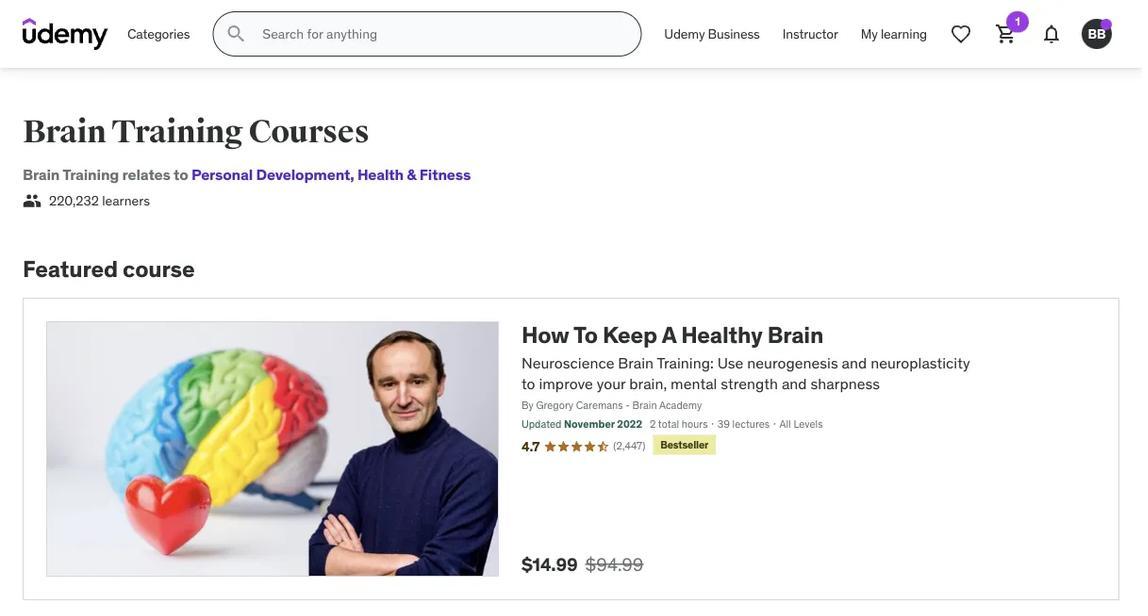 Task type: describe. For each thing, give the bounding box(es) containing it.
brain up brain,
[[618, 353, 654, 373]]

bestseller
[[661, 439, 709, 452]]

2
[[650, 418, 656, 431]]

1 horizontal spatial and
[[842, 353, 868, 373]]

(2,447)
[[614, 440, 646, 453]]

-
[[626, 399, 630, 412]]

caremans
[[576, 399, 623, 412]]

sharpness
[[811, 374, 881, 394]]

udemy business
[[665, 25, 760, 42]]

brain up "small" icon in the left of the page
[[23, 165, 60, 184]]

business
[[708, 25, 760, 42]]

brain up 220,232
[[23, 112, 106, 151]]

training for relates
[[62, 165, 119, 184]]

instructor
[[783, 25, 839, 42]]

220,232 learners
[[49, 192, 150, 209]]

$94.99
[[586, 553, 644, 576]]

bb link
[[1075, 11, 1120, 57]]

shopping cart with 1 item image
[[996, 23, 1018, 45]]

submit search image
[[225, 23, 248, 45]]

to inside how to keep a healthy brain neuroscience brain training: use neurogenesis and neuroplasticity to improve your brain, mental strength and sharpness by gregory caremans - brain academy
[[522, 374, 536, 394]]

neuroscience
[[522, 353, 615, 373]]

academy
[[660, 399, 702, 412]]

keep
[[603, 321, 658, 349]]

by
[[522, 399, 534, 412]]

use
[[718, 353, 744, 373]]

you have alerts image
[[1101, 19, 1113, 30]]

1 vertical spatial and
[[782, 374, 807, 394]]

bb
[[1088, 25, 1107, 42]]

1
[[1016, 14, 1021, 29]]

39
[[718, 418, 730, 431]]

training:
[[657, 353, 714, 373]]

hours
[[682, 418, 708, 431]]

to
[[574, 321, 598, 349]]

gregory
[[536, 399, 574, 412]]

how to keep a healthy brain neuroscience brain training: use neurogenesis and neuroplasticity to improve your brain, mental strength and sharpness by gregory caremans - brain academy
[[522, 321, 971, 412]]

your
[[597, 374, 626, 394]]

brain training relates to personal development health & fitness
[[23, 165, 471, 184]]

brain right -
[[633, 399, 657, 412]]

featured course
[[23, 255, 195, 283]]

my learning
[[861, 25, 928, 42]]

learning
[[881, 25, 928, 42]]

2022
[[617, 418, 643, 431]]

fitness
[[420, 165, 471, 184]]



Task type: locate. For each thing, give the bounding box(es) containing it.
to
[[174, 165, 188, 184], [522, 374, 536, 394]]

all
[[780, 418, 792, 431]]

0 horizontal spatial to
[[174, 165, 188, 184]]

course
[[123, 255, 195, 283]]

small image
[[23, 192, 42, 211]]

1 link
[[984, 11, 1030, 57]]

health
[[358, 165, 404, 184]]

and up the sharpness
[[842, 353, 868, 373]]

mental
[[671, 374, 718, 394]]

updated november 2022
[[522, 418, 643, 431]]

brain,
[[630, 374, 667, 394]]

brain
[[23, 112, 106, 151], [23, 165, 60, 184], [768, 321, 824, 349], [618, 353, 654, 373], [633, 399, 657, 412]]

categories button
[[116, 11, 201, 57]]

$14.99 $94.99
[[522, 553, 644, 576]]

featured
[[23, 255, 118, 283]]

categories
[[127, 25, 190, 42]]

neurogenesis
[[748, 353, 839, 373]]

my
[[861, 25, 878, 42]]

courses
[[249, 112, 369, 151]]

1 horizontal spatial to
[[522, 374, 536, 394]]

1 vertical spatial to
[[522, 374, 536, 394]]

all levels
[[780, 418, 823, 431]]

Search for anything text field
[[259, 18, 618, 50]]

to right relates
[[174, 165, 188, 184]]

health & fitness link
[[350, 165, 471, 184]]

levels
[[794, 418, 823, 431]]

39 lectures
[[718, 418, 770, 431]]

and down neurogenesis
[[782, 374, 807, 394]]

neuroplasticity
[[871, 353, 971, 373]]

november
[[564, 418, 615, 431]]

0 vertical spatial to
[[174, 165, 188, 184]]

total
[[659, 418, 680, 431]]

0 horizontal spatial and
[[782, 374, 807, 394]]

2 total hours
[[650, 418, 708, 431]]

instructor link
[[772, 11, 850, 57]]

training up relates
[[112, 112, 243, 151]]

updated
[[522, 418, 562, 431]]

0 vertical spatial and
[[842, 353, 868, 373]]

notifications image
[[1041, 23, 1064, 45]]

how
[[522, 321, 570, 349]]

brain training courses
[[23, 112, 369, 151]]

personal development link
[[191, 165, 350, 184]]

lectures
[[733, 418, 770, 431]]

220,232
[[49, 192, 99, 209]]

training up 220,232 learners
[[62, 165, 119, 184]]

healthy
[[682, 321, 763, 349]]

learners
[[102, 192, 150, 209]]

and
[[842, 353, 868, 373], [782, 374, 807, 394]]

training
[[112, 112, 243, 151], [62, 165, 119, 184]]

brain up neurogenesis
[[768, 321, 824, 349]]

wishlist image
[[950, 23, 973, 45]]

udemy image
[[23, 18, 109, 50]]

improve
[[539, 374, 593, 394]]

&
[[407, 165, 417, 184]]

udemy
[[665, 25, 705, 42]]

my learning link
[[850, 11, 939, 57]]

1 vertical spatial training
[[62, 165, 119, 184]]

personal
[[191, 165, 253, 184]]

a
[[662, 321, 677, 349]]

development
[[256, 165, 350, 184]]

to up by
[[522, 374, 536, 394]]

0 vertical spatial training
[[112, 112, 243, 151]]

4.7
[[522, 438, 540, 455]]

relates
[[122, 165, 170, 184]]

strength
[[721, 374, 779, 394]]

$14.99
[[522, 553, 578, 576]]

training for courses
[[112, 112, 243, 151]]

udemy business link
[[653, 11, 772, 57]]



Task type: vqa. For each thing, say whether or not it's contained in the screenshot.
field corresponding to Enter a new field
no



